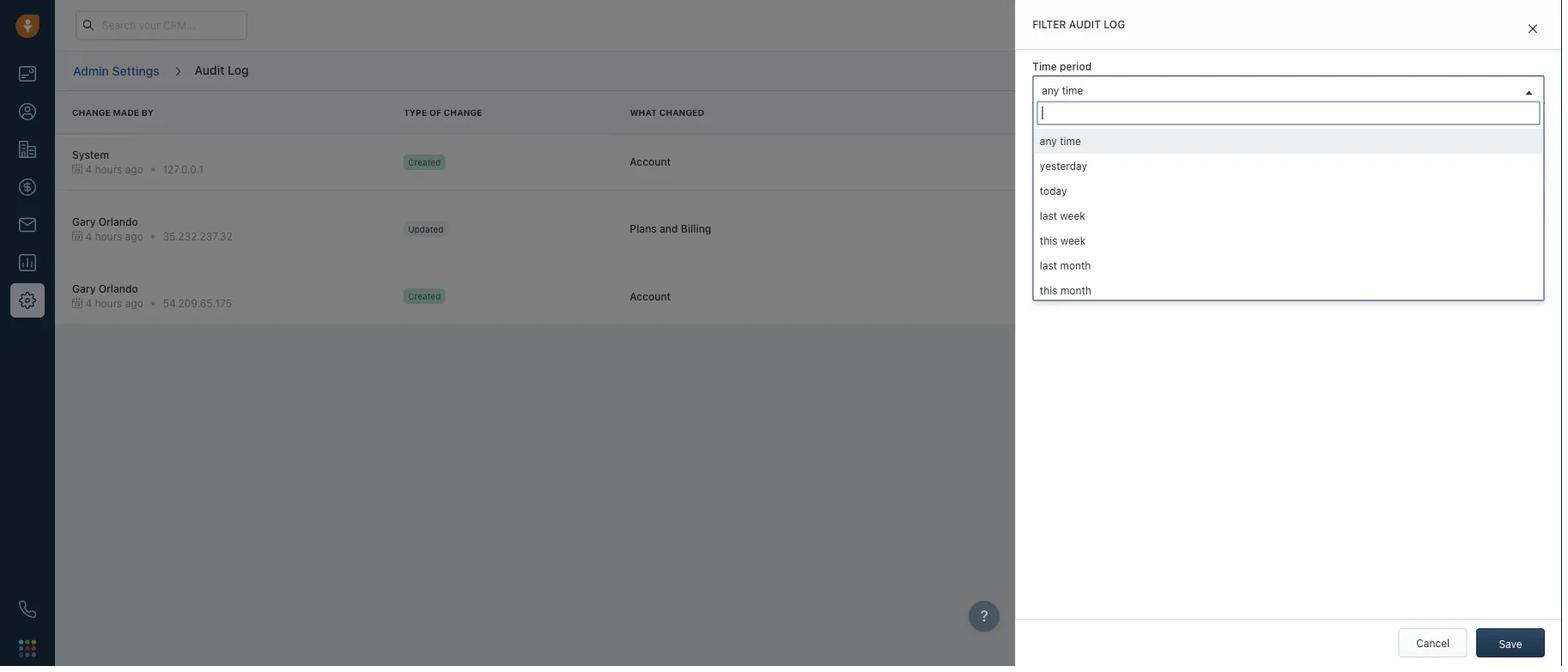 Task type: vqa. For each thing, say whether or not it's contained in the screenshot.
last week at top
yes



Task type: locate. For each thing, give the bounding box(es) containing it.
1 hours from the top
[[95, 163, 122, 175]]

0 vertical spatial any button
[[1033, 134, 1545, 163]]

last for last week
[[1040, 209, 1057, 221]]

any
[[1042, 84, 1059, 96], [1040, 134, 1057, 146]]

2 gary orlando from the top
[[72, 283, 138, 295]]

1 any from the top
[[1042, 142, 1061, 154]]

1 vertical spatial 4 hours ago
[[85, 230, 143, 242]]

0 vertical spatial gary
[[72, 216, 96, 228]]

1 vertical spatial gary orlando
[[72, 283, 138, 295]]

billing
[[681, 223, 711, 235]]

1 the from the top
[[1231, 152, 1246, 164]]

this
[[1040, 234, 1057, 246], [1040, 284, 1057, 296]]

last for last month
[[1040, 259, 1057, 271]]

sales for 54.209.65.175
[[1249, 286, 1275, 298]]

1 vertical spatial orlandogary85@gmail.com
[[1374, 286, 1504, 298]]

1 vertical spatial week
[[1060, 234, 1085, 246]]

1 vertical spatial account
[[1174, 286, 1213, 298]]

1 vertical spatial plan,
[[1331, 286, 1354, 298]]

2 4 from the top
[[85, 230, 92, 242]]

1 horizontal spatial log
[[1104, 18, 1125, 30]]

time inside any time link
[[1062, 84, 1083, 96]]

account
[[630, 156, 671, 168], [630, 290, 671, 302]]

0 vertical spatial week
[[1060, 209, 1085, 221]]

54.209.65.175
[[163, 297, 232, 310]]

1 gary orlando from the top
[[72, 216, 138, 228]]

1 orlando from the top
[[99, 216, 138, 228]]

0 vertical spatial orlandogary85@gmail.com
[[1374, 152, 1504, 164]]

1 vertical spatial time
[[1060, 134, 1081, 146]]

sales up today option
[[1249, 152, 1275, 164]]

last month option
[[1034, 253, 1544, 278]]

0 vertical spatial time
[[1062, 84, 1083, 96]]

this inside option
[[1040, 284, 1057, 296]]

1 vertical spatial any
[[1042, 201, 1061, 213]]

plan, up today option
[[1331, 152, 1354, 164]]

filter audit log
[[1033, 18, 1125, 30]]

1 vertical spatial created an account on the sales enterprise plan, for orlandogary85@gmail.com
[[1118, 286, 1504, 298]]

0 vertical spatial any
[[1042, 84, 1059, 96]]

2 vertical spatial hours
[[95, 297, 122, 310]]

enterprise for 127.0.0.1
[[1278, 152, 1328, 164]]

for for 127.0.0.1
[[1357, 152, 1371, 164]]

on up today option
[[1216, 152, 1228, 164]]

account down what changed
[[630, 156, 671, 168]]

0 vertical spatial filter
[[1033, 18, 1066, 30]]

3 4 hours ago from the top
[[85, 297, 143, 310]]

0 vertical spatial gary orlando
[[72, 216, 138, 228]]

2 last from the top
[[1040, 259, 1057, 271]]

the down last month option
[[1231, 286, 1246, 298]]

1 vertical spatial gary
[[72, 283, 96, 295]]

yesterday option
[[1034, 153, 1544, 178]]

settings
[[112, 63, 159, 78]]

last
[[1040, 209, 1057, 221], [1040, 259, 1057, 271]]

on down last month option
[[1216, 286, 1228, 298]]

for down last month option
[[1357, 286, 1371, 298]]

2 any from the top
[[1042, 201, 1061, 213]]

gary
[[72, 216, 96, 228], [72, 283, 96, 295]]

today option
[[1034, 178, 1544, 203]]

0 horizontal spatial change
[[72, 107, 111, 117]]

1 vertical spatial any time
[[1040, 134, 1081, 146]]

1 4 from the top
[[85, 163, 92, 175]]

1 vertical spatial log
[[228, 63, 249, 77]]

time down period
[[1062, 84, 1083, 96]]

type of change
[[404, 107, 482, 117]]

the up today option
[[1231, 152, 1246, 164]]

admin
[[73, 63, 109, 78]]

any time down change made by
[[1040, 134, 1081, 146]]

1 vertical spatial orlando
[[99, 283, 138, 295]]

enterprise up today option
[[1278, 152, 1328, 164]]

4 hours ago left 54.209.65.175 on the left
[[85, 297, 143, 310]]

any time down 'time period'
[[1042, 84, 1083, 96]]

any down today
[[1042, 201, 1061, 213]]

any button up today option
[[1033, 134, 1545, 163]]

month up "this month"
[[1060, 259, 1091, 271]]

any button
[[1033, 134, 1545, 163], [1033, 193, 1545, 222]]

0 horizontal spatial audit
[[195, 63, 225, 77]]

ago for 35.232.237.32
[[125, 230, 143, 242]]

changed
[[1062, 178, 1105, 190]]

2 vertical spatial 4
[[85, 297, 92, 310]]

2 the from the top
[[1231, 286, 1246, 298]]

2 enterprise from the top
[[1278, 286, 1328, 298]]

week inside option
[[1060, 209, 1085, 221]]

orlandogary85@gmail.com for 127.0.0.1
[[1374, 152, 1504, 164]]

account for 54.209.65.175
[[630, 290, 671, 302]]

orlandogary85@gmail.com
[[1374, 152, 1504, 164], [1374, 286, 1504, 298]]

audit down search your crm... text box
[[195, 63, 225, 77]]

0 vertical spatial sales
[[1249, 152, 1275, 164]]

0 horizontal spatial filter
[[1033, 18, 1066, 30]]

what left changed
[[630, 107, 657, 117]]

created an account on the sales enterprise plan, for orlandogary85@gmail.com for 54.209.65.175
[[1118, 286, 1504, 298]]

the
[[1231, 152, 1246, 164], [1231, 286, 1246, 298]]

2 for from the top
[[1357, 286, 1371, 298]]

0 vertical spatial hours
[[95, 163, 122, 175]]

hours
[[95, 163, 122, 175], [95, 230, 122, 242], [95, 297, 122, 310]]

1 vertical spatial an
[[1159, 286, 1171, 298]]

account
[[1174, 152, 1213, 164], [1174, 286, 1213, 298]]

last down this week
[[1040, 259, 1057, 271]]

this inside option
[[1040, 234, 1057, 246]]

the for 127.0.0.1
[[1231, 152, 1246, 164]]

2 any button from the top
[[1033, 193, 1545, 222]]

1 4 hours ago from the top
[[85, 163, 143, 175]]

2 ago from the top
[[125, 230, 143, 242]]

0 vertical spatial plan,
[[1331, 152, 1354, 164]]

change right of
[[444, 107, 482, 117]]

last week option
[[1034, 203, 1544, 228]]

4 for 35.232.237.32
[[85, 230, 92, 242]]

log
[[1104, 18, 1125, 30], [228, 63, 249, 77]]

filter button
[[1476, 56, 1545, 85]]

this down the last month
[[1040, 284, 1057, 296]]

1 vertical spatial enterprise
[[1278, 286, 1328, 298]]

any button for what changed
[[1033, 193, 1545, 222]]

1 vertical spatial ago
[[125, 230, 143, 242]]

on for 54.209.65.175
[[1216, 286, 1228, 298]]

week up the last month
[[1060, 234, 1085, 246]]

week up this week
[[1060, 209, 1085, 221]]

2 on from the top
[[1216, 286, 1228, 298]]

1 vertical spatial last
[[1040, 259, 1057, 271]]

filter
[[1033, 18, 1066, 30], [1506, 65, 1530, 77]]

any inside any time link
[[1042, 84, 1059, 96]]

4 hours ago down system
[[85, 163, 143, 175]]

phone image
[[19, 601, 36, 618]]

week inside option
[[1060, 234, 1085, 246]]

what down yesterday
[[1033, 178, 1059, 190]]

0 vertical spatial this
[[1040, 234, 1057, 246]]

0 vertical spatial any
[[1042, 142, 1061, 154]]

1 vertical spatial on
[[1216, 286, 1228, 298]]

ago
[[125, 163, 143, 175], [125, 230, 143, 242], [125, 297, 143, 310]]

changed
[[659, 107, 704, 117]]

1 any button from the top
[[1033, 134, 1545, 163]]

gary orlando
[[72, 216, 138, 228], [72, 283, 138, 295]]

2 account from the top
[[630, 290, 671, 302]]

1 vertical spatial 4
[[85, 230, 92, 242]]

0 vertical spatial last
[[1040, 209, 1057, 221]]

created an account on the sales enterprise plan, for orlandogary85@gmail.com down last month option
[[1118, 286, 1504, 298]]

0 vertical spatial what
[[630, 107, 657, 117]]

2 gary from the top
[[72, 283, 96, 295]]

2 horizontal spatial change
[[1033, 119, 1071, 131]]

gary for 54.209.65.175
[[72, 283, 96, 295]]

3 ago from the top
[[125, 297, 143, 310]]

0 vertical spatial month
[[1060, 259, 1091, 271]]

0 vertical spatial enterprise
[[1278, 152, 1328, 164]]

0 vertical spatial for
[[1357, 152, 1371, 164]]

0 vertical spatial 4 hours ago
[[85, 163, 143, 175]]

audit left trial
[[1069, 18, 1101, 30]]

cancel
[[1417, 637, 1450, 649]]

0 vertical spatial an
[[1159, 152, 1171, 164]]

time
[[1062, 84, 1083, 96], [1060, 134, 1081, 146]]

0 horizontal spatial log
[[228, 63, 249, 77]]

0 vertical spatial log
[[1104, 18, 1125, 30]]

created an account on the sales enterprise plan, for orlandogary85@gmail.com up today option
[[1118, 152, 1504, 164]]

1 last from the top
[[1040, 209, 1057, 221]]

0 vertical spatial ago
[[125, 163, 143, 175]]

4 hours ago for 54.209.65.175
[[85, 297, 143, 310]]

1 vertical spatial what
[[1033, 178, 1059, 190]]

4 hours ago for 35.232.237.32
[[85, 230, 143, 242]]

plan,
[[1331, 152, 1354, 164], [1331, 286, 1354, 298]]

filter for filter
[[1506, 65, 1530, 77]]

plans and billing
[[630, 223, 711, 235]]

1 vertical spatial for
[[1357, 286, 1371, 298]]

1 horizontal spatial change
[[444, 107, 482, 117]]

ago left 54.209.65.175 on the left
[[125, 297, 143, 310]]

an
[[1159, 152, 1171, 164], [1159, 286, 1171, 298]]

change left the made on the top right
[[1033, 119, 1071, 131]]

month down the last month
[[1060, 284, 1091, 296]]

list box
[[1034, 128, 1544, 303]]

1 sales from the top
[[1249, 152, 1275, 164]]

your
[[1093, 19, 1113, 30]]

1 vertical spatial sales
[[1249, 286, 1275, 298]]

0 vertical spatial account
[[630, 156, 671, 168]]

change made by
[[1033, 119, 1116, 131]]

week
[[1060, 209, 1085, 221], [1060, 234, 1085, 246]]

None text field
[[1037, 101, 1540, 125]]

any button up this week option
[[1033, 193, 1545, 222]]

sales
[[1249, 152, 1275, 164], [1249, 286, 1275, 298]]

today
[[1040, 184, 1067, 196]]

this week option
[[1034, 228, 1544, 253]]

0 vertical spatial any time
[[1042, 84, 1083, 96]]

1 vertical spatial any button
[[1033, 193, 1545, 222]]

plan, for 54.209.65.175
[[1331, 286, 1354, 298]]

1 vertical spatial filter
[[1506, 65, 1530, 77]]

2 this from the top
[[1040, 284, 1057, 296]]

1 vertical spatial this
[[1040, 284, 1057, 296]]

2 vertical spatial ago
[[125, 297, 143, 310]]

any up yesterday
[[1042, 142, 1061, 154]]

0 vertical spatial the
[[1231, 152, 1246, 164]]

1 for from the top
[[1357, 152, 1371, 164]]

1 on from the top
[[1216, 152, 1228, 164]]

for
[[1357, 152, 1371, 164], [1357, 286, 1371, 298]]

1 gary from the top
[[72, 216, 96, 228]]

2 account from the top
[[1174, 286, 1213, 298]]

last month
[[1040, 259, 1091, 271]]

created an account on the sales enterprise plan, for orlandogary85@gmail.com
[[1118, 152, 1504, 164], [1118, 286, 1504, 298]]

ago left 35.232.237.32
[[125, 230, 143, 242]]

1 vertical spatial month
[[1060, 284, 1091, 296]]

plan, down last month option
[[1331, 286, 1354, 298]]

hours for 127.0.0.1
[[95, 163, 122, 175]]

week for last week
[[1060, 209, 1085, 221]]

this for this month
[[1040, 284, 1057, 296]]

created an account on the sales enterprise plan, for orlandogary85@gmail.com for 127.0.0.1
[[1118, 152, 1504, 164]]

2 orlandogary85@gmail.com from the top
[[1374, 286, 1504, 298]]

any time option
[[1034, 128, 1544, 153]]

1 orlandogary85@gmail.com from the top
[[1374, 152, 1504, 164]]

time down change made by
[[1060, 134, 1081, 146]]

any time
[[1042, 84, 1083, 96], [1040, 134, 1081, 146]]

plan, for 127.0.0.1
[[1331, 152, 1354, 164]]

filter for filter audit log
[[1033, 18, 1066, 30]]

trial
[[1116, 19, 1133, 30]]

0 vertical spatial on
[[1216, 152, 1228, 164]]

4 hours ago
[[85, 163, 143, 175], [85, 230, 143, 242], [85, 297, 143, 310]]

0 horizontal spatial what
[[630, 107, 657, 117]]

this week
[[1040, 234, 1085, 246]]

any up yesterday
[[1040, 134, 1057, 146]]

0 vertical spatial 4
[[85, 163, 92, 175]]

change left made
[[72, 107, 111, 117]]

month
[[1060, 259, 1091, 271], [1060, 284, 1091, 296]]

1 enterprise from the top
[[1278, 152, 1328, 164]]

35.232.237.32
[[163, 230, 233, 242]]

what
[[630, 107, 657, 117], [1033, 178, 1059, 190]]

this month
[[1040, 284, 1091, 296]]

for up today option
[[1357, 152, 1371, 164]]

1 horizontal spatial what
[[1033, 178, 1059, 190]]

list box containing any time
[[1034, 128, 1544, 303]]

1 horizontal spatial filter
[[1506, 65, 1530, 77]]

1 vertical spatial any
[[1040, 134, 1057, 146]]

4
[[85, 163, 92, 175], [85, 230, 92, 242], [85, 297, 92, 310]]

2 4 hours ago from the top
[[85, 230, 143, 242]]

enterprise for 54.209.65.175
[[1278, 286, 1328, 298]]

account down plans
[[630, 290, 671, 302]]

time inside any time option
[[1060, 134, 1081, 146]]

an for 54.209.65.175
[[1159, 286, 1171, 298]]

0 vertical spatial orlando
[[99, 216, 138, 228]]

2 hours from the top
[[95, 230, 122, 242]]

1 ago from the top
[[125, 163, 143, 175]]

1 vertical spatial the
[[1231, 286, 1246, 298]]

change for change made by
[[1033, 119, 1071, 131]]

ago left 127.0.0.1
[[125, 163, 143, 175]]

any
[[1042, 142, 1061, 154], [1042, 201, 1061, 213]]

4 hours ago for 127.0.0.1
[[85, 163, 143, 175]]

2 orlando from the top
[[99, 283, 138, 295]]

2 vertical spatial 4 hours ago
[[85, 297, 143, 310]]

1 vertical spatial account
[[630, 290, 671, 302]]

any down time
[[1042, 84, 1059, 96]]

3 hours from the top
[[95, 297, 122, 310]]

3 4 from the top
[[85, 297, 92, 310]]

2 plan, from the top
[[1331, 286, 1354, 298]]

this down last week
[[1040, 234, 1057, 246]]

1 account from the top
[[1174, 152, 1213, 164]]

2 an from the top
[[1159, 286, 1171, 298]]

1 an from the top
[[1159, 152, 1171, 164]]

enterprise
[[1278, 152, 1328, 164], [1278, 286, 1328, 298]]

1 vertical spatial hours
[[95, 230, 122, 242]]

sales down last month option
[[1249, 286, 1275, 298]]

freshworks switcher image
[[19, 640, 36, 657]]

2 sales from the top
[[1249, 286, 1275, 298]]

orlando
[[99, 216, 138, 228], [99, 283, 138, 295]]

filter inside the filter button
[[1506, 65, 1530, 77]]

1 account from the top
[[630, 156, 671, 168]]

on
[[1216, 152, 1228, 164], [1216, 286, 1228, 298]]

period
[[1060, 61, 1092, 73]]

1 this from the top
[[1040, 234, 1057, 246]]

1 plan, from the top
[[1331, 152, 1354, 164]]

1 horizontal spatial audit
[[1069, 18, 1101, 30]]

enterprise down last month option
[[1278, 286, 1328, 298]]

created
[[1118, 152, 1156, 164], [408, 157, 441, 167], [1118, 286, 1156, 298], [408, 291, 441, 301]]

gary orlando for 35.232.237.32
[[72, 216, 138, 228]]

audit
[[1069, 18, 1101, 30], [195, 63, 225, 77]]

0 vertical spatial account
[[1174, 152, 1213, 164]]

0 vertical spatial created an account on the sales enterprise plan, for orlandogary85@gmail.com
[[1118, 152, 1504, 164]]

1 created an account on the sales enterprise plan, for orlandogary85@gmail.com from the top
[[1118, 152, 1504, 164]]

2 created an account on the sales enterprise plan, for orlandogary85@gmail.com from the top
[[1118, 286, 1504, 298]]

4 hours ago left 35.232.237.32
[[85, 230, 143, 242]]

change
[[72, 107, 111, 117], [444, 107, 482, 117], [1033, 119, 1071, 131]]

dialog
[[1016, 0, 1562, 667]]

last down today
[[1040, 209, 1057, 221]]

Search your CRM... text field
[[76, 11, 247, 40]]



Task type: describe. For each thing, give the bounding box(es) containing it.
change made by
[[72, 107, 154, 117]]

time
[[1033, 61, 1057, 73]]

hours for 35.232.237.32
[[95, 230, 122, 242]]

change for change made by
[[72, 107, 111, 117]]

any time inside any time option
[[1040, 134, 1081, 146]]

any time inside any time link
[[1042, 84, 1083, 96]]

ago for 127.0.0.1
[[125, 163, 143, 175]]

4 for 54.209.65.175
[[85, 297, 92, 310]]

the for 54.209.65.175
[[1231, 286, 1246, 298]]

orlando for 35.232.237.32
[[99, 216, 138, 228]]

time period
[[1033, 61, 1092, 73]]

updated
[[408, 224, 444, 234]]

system
[[72, 149, 109, 161]]

your trial ends in 21 days
[[1093, 19, 1205, 30]]

last week
[[1040, 209, 1085, 221]]

an for 127.0.0.1
[[1159, 152, 1171, 164]]

of
[[429, 107, 441, 117]]

this for this week
[[1040, 234, 1057, 246]]

21
[[1171, 19, 1182, 30]]

cancel button
[[1399, 629, 1468, 658]]

yesterday
[[1040, 159, 1087, 171]]

any time link
[[1034, 77, 1544, 104]]

type
[[404, 107, 427, 117]]

made
[[1074, 119, 1101, 131]]

save
[[1499, 638, 1522, 650]]

4 for 127.0.0.1
[[85, 163, 92, 175]]

ago for 54.209.65.175
[[125, 297, 143, 310]]

plans
[[630, 223, 657, 235]]

what for what changed
[[1033, 178, 1059, 190]]

127.0.0.1
[[163, 163, 204, 175]]

dialog containing filter audit log
[[1016, 0, 1562, 667]]

by
[[141, 107, 154, 117]]

orlando for 54.209.65.175
[[99, 283, 138, 295]]

what for what changed
[[630, 107, 657, 117]]

and
[[660, 223, 678, 235]]

any for change
[[1042, 142, 1061, 154]]

hours for 54.209.65.175
[[95, 297, 122, 310]]

month for this month
[[1060, 284, 1091, 296]]

what changed
[[630, 107, 704, 117]]

in
[[1161, 19, 1169, 30]]

audit log
[[195, 63, 249, 77]]

week for this week
[[1060, 234, 1085, 246]]

ends
[[1136, 19, 1158, 30]]

on for 127.0.0.1
[[1216, 152, 1228, 164]]

log inside dialog
[[1104, 18, 1125, 30]]

admin settings
[[73, 63, 159, 78]]

any for what
[[1042, 201, 1061, 213]]

for for 54.209.65.175
[[1357, 286, 1371, 298]]

month for last month
[[1060, 259, 1091, 271]]

account for 127.0.0.1
[[630, 156, 671, 168]]

gary for 35.232.237.32
[[72, 216, 96, 228]]

save button
[[1476, 629, 1545, 658]]

this month option
[[1034, 278, 1544, 303]]

any inside any time option
[[1040, 134, 1057, 146]]

by
[[1104, 119, 1116, 131]]

orlandogary85@gmail.com for 54.209.65.175
[[1374, 286, 1504, 298]]

sales for 127.0.0.1
[[1249, 152, 1275, 164]]

days
[[1184, 19, 1205, 30]]

account for 127.0.0.1
[[1174, 152, 1213, 164]]

phone element
[[10, 593, 45, 627]]

any button for change made by
[[1033, 134, 1545, 163]]

what changed
[[1033, 178, 1105, 190]]

made
[[113, 107, 139, 117]]

gary orlando for 54.209.65.175
[[72, 283, 138, 295]]

0 vertical spatial audit
[[1069, 18, 1101, 30]]

admin settings link
[[72, 57, 160, 84]]

1 vertical spatial audit
[[195, 63, 225, 77]]

account for 54.209.65.175
[[1174, 286, 1213, 298]]



